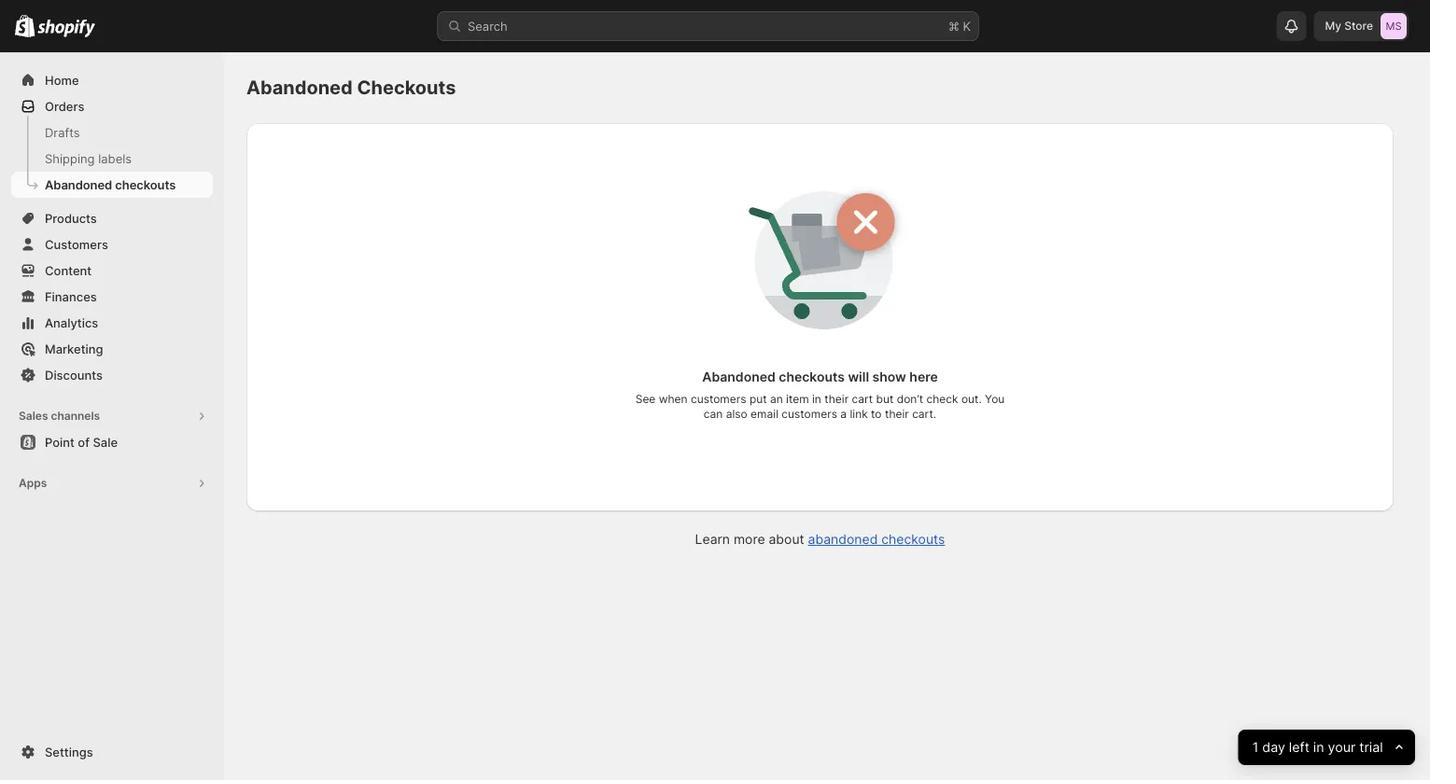 Task type: describe. For each thing, give the bounding box(es) containing it.
orders link
[[11, 93, 213, 119]]

left
[[1289, 740, 1310, 756]]

abandoned for abandoned checkouts
[[45, 177, 112, 192]]

marketing link
[[11, 336, 213, 362]]

check
[[926, 393, 958, 406]]

1 day left in your trial button
[[1238, 730, 1415, 765]]

about
[[769, 532, 804, 547]]

in inside abandoned checkouts will show here see when customers put an item in their cart but don't check out. you can also email customers a link to their cart.
[[812, 393, 821, 406]]

search
[[468, 19, 508, 33]]

apps button
[[11, 470, 213, 497]]

settings link
[[11, 739, 213, 765]]

can
[[704, 407, 723, 421]]

don't
[[897, 393, 923, 406]]

finances
[[45, 289, 97, 304]]

content
[[45, 263, 92, 278]]

home
[[45, 73, 79, 87]]

drafts link
[[11, 119, 213, 146]]

learn more about abandoned checkouts
[[695, 532, 945, 547]]

but
[[876, 393, 894, 406]]

my
[[1325, 19, 1341, 33]]

sales channels
[[19, 409, 100, 423]]

1 horizontal spatial shopify image
[[38, 19, 95, 38]]

here
[[909, 369, 938, 385]]

you
[[985, 393, 1005, 406]]

channels
[[51, 409, 100, 423]]

checkouts for abandoned checkouts
[[115, 177, 176, 192]]

abandoned inside abandoned checkouts will show here see when customers put an item in their cart but don't check out. you can also email customers a link to their cart.
[[702, 369, 776, 385]]

when
[[659, 393, 688, 406]]

day
[[1262, 740, 1285, 756]]

1
[[1253, 740, 1259, 756]]

to
[[871, 407, 882, 421]]

content link
[[11, 258, 213, 284]]

of
[[78, 435, 90, 449]]

point of sale
[[45, 435, 118, 449]]

also
[[726, 407, 747, 421]]

more
[[734, 532, 765, 547]]

customers link
[[11, 231, 213, 258]]

link
[[850, 407, 868, 421]]

email
[[751, 407, 778, 421]]



Task type: vqa. For each thing, say whether or not it's contained in the screenshot.
Content
yes



Task type: locate. For each thing, give the bounding box(es) containing it.
a
[[840, 407, 847, 421]]

customers up can
[[691, 393, 746, 406]]

0 vertical spatial customers
[[691, 393, 746, 406]]

sale
[[93, 435, 118, 449]]

orders
[[45, 99, 84, 113]]

settings
[[45, 745, 93, 759]]

customers
[[691, 393, 746, 406], [782, 407, 837, 421]]

abandoned checkouts link
[[11, 172, 213, 198]]

point of sale button
[[0, 429, 224, 456]]

2 vertical spatial checkouts
[[881, 532, 945, 547]]

1 horizontal spatial their
[[885, 407, 909, 421]]

learn
[[695, 532, 730, 547]]

put
[[749, 393, 767, 406]]

abandoned for abandoned checkouts
[[246, 76, 353, 99]]

store
[[1344, 19, 1373, 33]]

out.
[[961, 393, 982, 406]]

in inside dropdown button
[[1313, 740, 1324, 756]]

shipping labels link
[[11, 146, 213, 172]]

shipping
[[45, 151, 95, 166]]

1 vertical spatial checkouts
[[779, 369, 845, 385]]

⌘ k
[[948, 19, 971, 33]]

in
[[812, 393, 821, 406], [1313, 740, 1324, 756]]

marketing
[[45, 342, 103, 356]]

abandoned
[[246, 76, 353, 99], [45, 177, 112, 192], [702, 369, 776, 385]]

abandoned checkouts
[[45, 177, 176, 192]]

labels
[[98, 151, 132, 166]]

1 vertical spatial abandoned
[[45, 177, 112, 192]]

⌘
[[948, 19, 959, 33]]

0 horizontal spatial in
[[812, 393, 821, 406]]

1 horizontal spatial customers
[[782, 407, 837, 421]]

1 horizontal spatial checkouts
[[779, 369, 845, 385]]

products link
[[11, 205, 213, 231]]

1 horizontal spatial abandoned
[[246, 76, 353, 99]]

abandoned
[[808, 532, 878, 547]]

abandoned checkouts
[[246, 76, 456, 99]]

checkouts up item
[[779, 369, 845, 385]]

cart
[[852, 393, 873, 406]]

customers
[[45, 237, 108, 252]]

shipping labels
[[45, 151, 132, 166]]

k
[[963, 19, 971, 33]]

sales
[[19, 409, 48, 423]]

finances link
[[11, 284, 213, 310]]

your
[[1328, 740, 1356, 756]]

1 day left in your trial
[[1253, 740, 1383, 756]]

will
[[848, 369, 869, 385]]

my store
[[1325, 19, 1373, 33]]

checkouts
[[115, 177, 176, 192], [779, 369, 845, 385], [881, 532, 945, 547]]

checkouts inside abandoned checkouts will show here see when customers put an item in their cart but don't check out. you can also email customers a link to their cart.
[[779, 369, 845, 385]]

analytics
[[45, 316, 98, 330]]

1 vertical spatial their
[[885, 407, 909, 421]]

1 vertical spatial customers
[[782, 407, 837, 421]]

home link
[[11, 67, 213, 93]]

2 horizontal spatial checkouts
[[881, 532, 945, 547]]

an
[[770, 393, 783, 406]]

checkouts down labels
[[115, 177, 176, 192]]

item
[[786, 393, 809, 406]]

point
[[45, 435, 75, 449]]

products
[[45, 211, 97, 225]]

abandoned checkouts will show here see when customers put an item in their cart but don't check out. you can also email customers a link to their cart.
[[635, 369, 1005, 421]]

1 horizontal spatial in
[[1313, 740, 1324, 756]]

their down 'but'
[[885, 407, 909, 421]]

0 horizontal spatial abandoned
[[45, 177, 112, 192]]

checkouts
[[357, 76, 456, 99]]

drafts
[[45, 125, 80, 140]]

0 horizontal spatial their
[[824, 393, 849, 406]]

apps
[[19, 477, 47, 490]]

0 vertical spatial their
[[824, 393, 849, 406]]

point of sale link
[[11, 429, 213, 456]]

cart.
[[912, 407, 936, 421]]

in right item
[[812, 393, 821, 406]]

sales channels button
[[11, 403, 213, 429]]

see
[[635, 393, 656, 406]]

abandoned checkouts link
[[808, 532, 945, 547]]

2 horizontal spatial abandoned
[[702, 369, 776, 385]]

analytics link
[[11, 310, 213, 336]]

show
[[872, 369, 906, 385]]

trial
[[1360, 740, 1383, 756]]

in right left on the bottom of page
[[1313, 740, 1324, 756]]

1 vertical spatial in
[[1313, 740, 1324, 756]]

0 horizontal spatial customers
[[691, 393, 746, 406]]

their
[[824, 393, 849, 406], [885, 407, 909, 421]]

0 horizontal spatial checkouts
[[115, 177, 176, 192]]

0 vertical spatial in
[[812, 393, 821, 406]]

checkouts for abandoned checkouts will show here see when customers put an item in their cart but don't check out. you can also email customers a link to their cart.
[[779, 369, 845, 385]]

0 vertical spatial abandoned
[[246, 76, 353, 99]]

checkouts right 'abandoned'
[[881, 532, 945, 547]]

my store image
[[1381, 13, 1407, 39]]

their up a
[[824, 393, 849, 406]]

shopify image
[[15, 15, 35, 37], [38, 19, 95, 38]]

customers down item
[[782, 407, 837, 421]]

discounts
[[45, 368, 103, 382]]

0 horizontal spatial shopify image
[[15, 15, 35, 37]]

2 vertical spatial abandoned
[[702, 369, 776, 385]]

discounts link
[[11, 362, 213, 388]]

0 vertical spatial checkouts
[[115, 177, 176, 192]]



